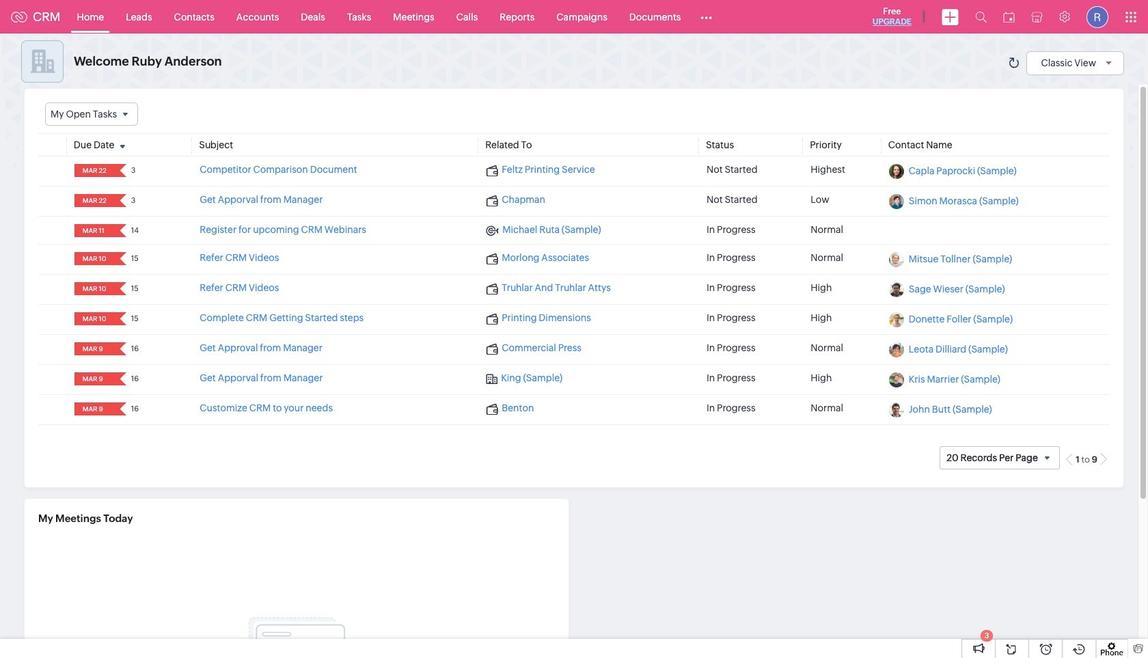Task type: vqa. For each thing, say whether or not it's contained in the screenshot.
SEARCH 'element'
yes



Task type: describe. For each thing, give the bounding box(es) containing it.
profile element
[[1079, 0, 1117, 33]]

Other Modules field
[[692, 6, 722, 28]]

search element
[[967, 0, 995, 34]]

create menu element
[[934, 0, 967, 33]]

profile image
[[1087, 6, 1109, 28]]



Task type: locate. For each thing, give the bounding box(es) containing it.
logo image
[[11, 11, 27, 22]]

calendar image
[[1004, 11, 1015, 22]]

search image
[[976, 11, 987, 23]]

create menu image
[[942, 9, 959, 25]]

None field
[[45, 103, 138, 126], [79, 164, 111, 177], [79, 194, 111, 207], [79, 224, 111, 237], [79, 252, 111, 265], [79, 282, 111, 295], [79, 313, 111, 326], [79, 343, 111, 356], [79, 373, 111, 386], [79, 403, 111, 416], [45, 103, 138, 126], [79, 164, 111, 177], [79, 194, 111, 207], [79, 224, 111, 237], [79, 252, 111, 265], [79, 282, 111, 295], [79, 313, 111, 326], [79, 343, 111, 356], [79, 373, 111, 386], [79, 403, 111, 416]]



